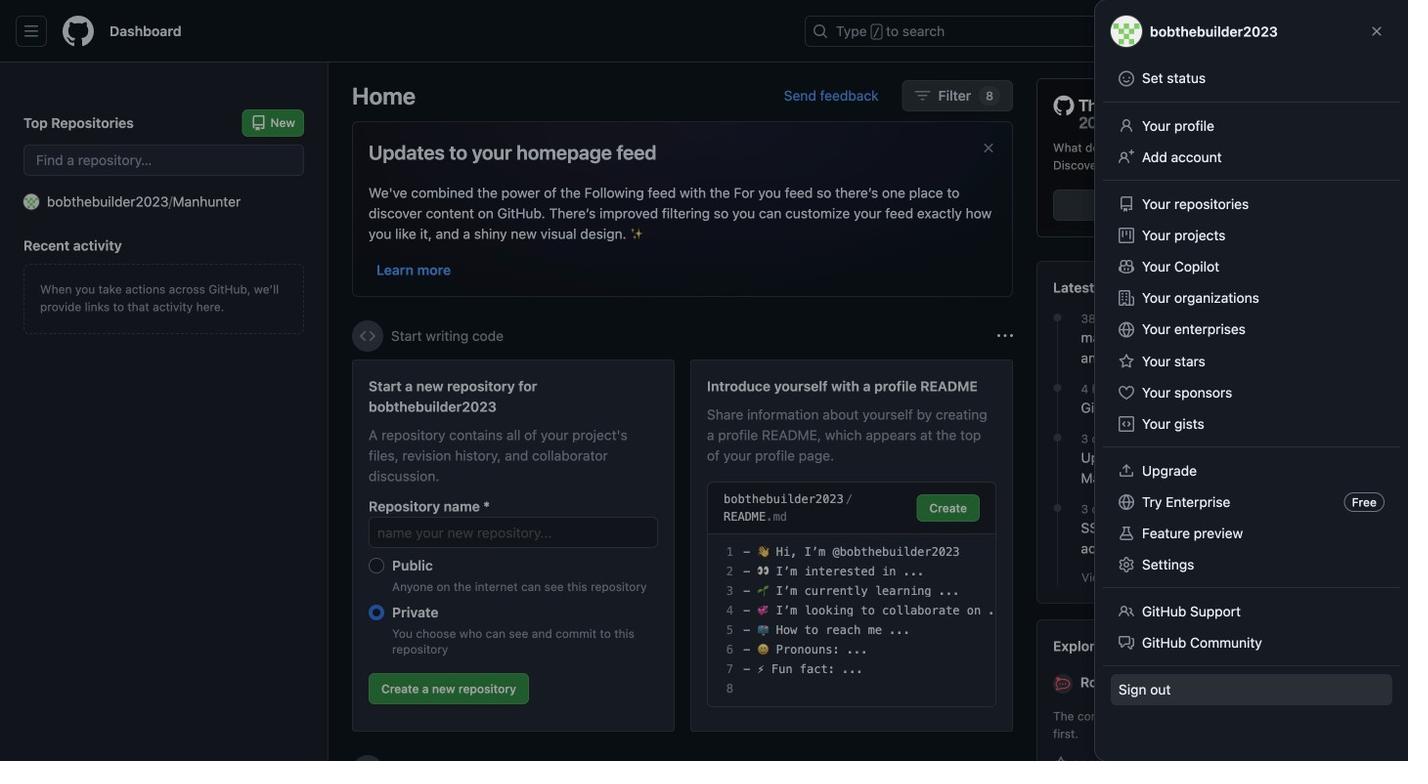 Task type: describe. For each thing, give the bounding box(es) containing it.
explore element
[[1037, 78, 1385, 762]]

account element
[[0, 63, 329, 762]]

explore repositories navigation
[[1037, 620, 1385, 762]]

star image
[[1053, 757, 1069, 762]]

plus image
[[1184, 23, 1200, 39]]



Task type: locate. For each thing, give the bounding box(es) containing it.
homepage image
[[63, 16, 94, 47]]

2 vertical spatial dot fill image
[[1050, 430, 1065, 446]]

1 dot fill image from the top
[[1050, 310, 1065, 326]]

dot fill image
[[1050, 501, 1065, 516]]

dot fill image
[[1050, 310, 1065, 326], [1050, 381, 1065, 396], [1050, 430, 1065, 446]]

triangle down image
[[1208, 23, 1223, 39]]

2 dot fill image from the top
[[1050, 381, 1065, 396]]

1 vertical spatial dot fill image
[[1050, 381, 1065, 396]]

3 dot fill image from the top
[[1050, 430, 1065, 446]]

command palette image
[[1124, 23, 1139, 39]]

issue opened image
[[1252, 23, 1267, 39]]

0 vertical spatial dot fill image
[[1050, 310, 1065, 326]]



Task type: vqa. For each thing, say whether or not it's contained in the screenshot.
the git pull request ICON
no



